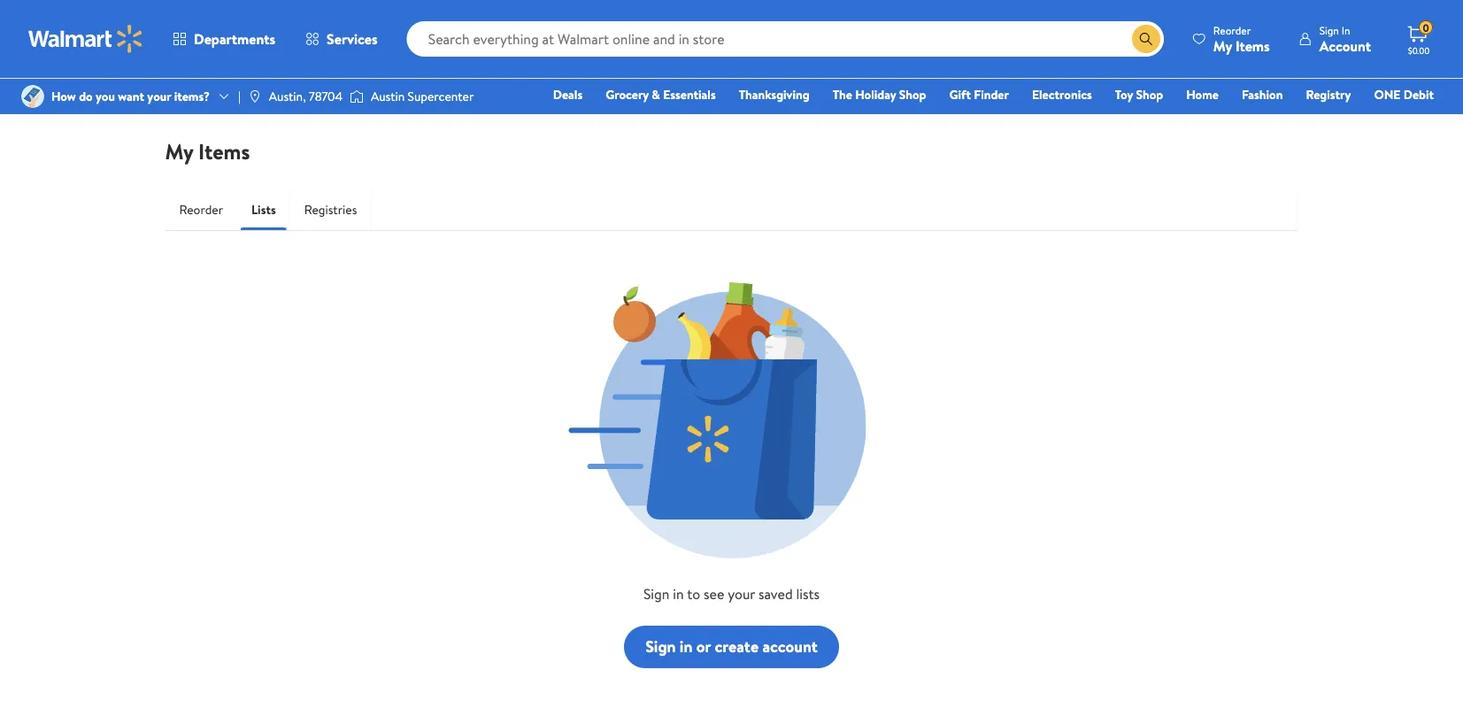 Task type: locate. For each thing, give the bounding box(es) containing it.
austin supercenter
[[371, 88, 474, 105]]

2 horizontal spatial  image
[[350, 88, 364, 105]]

1 vertical spatial items
[[198, 136, 250, 166]]

in
[[1342, 23, 1351, 38]]

reorder up home
[[1214, 23, 1252, 38]]

reorder
[[1214, 23, 1252, 38], [179, 201, 223, 218]]

 image
[[21, 85, 44, 108], [350, 88, 364, 105], [248, 89, 262, 104]]

sign in to see your saved lists
[[644, 584, 820, 604]]

0
[[1423, 20, 1430, 35]]

your
[[147, 88, 171, 105], [728, 584, 756, 604]]

sign inside sign in account
[[1320, 23, 1340, 38]]

1 horizontal spatial  image
[[248, 89, 262, 104]]

1 horizontal spatial reorder
[[1214, 23, 1252, 38]]

shop
[[900, 86, 927, 103], [1137, 86, 1164, 103]]

items
[[1236, 36, 1271, 55], [198, 136, 250, 166]]

home link
[[1179, 85, 1227, 104]]

how
[[51, 88, 76, 105]]

austin,
[[269, 88, 306, 105]]

Search search field
[[407, 21, 1164, 57]]

 image left how
[[21, 85, 44, 108]]

reorder inside reorder link
[[179, 201, 223, 218]]

 image for how do you want your items?
[[21, 85, 44, 108]]

0 vertical spatial sign
[[1320, 23, 1340, 38]]

my up home
[[1214, 36, 1233, 55]]

account
[[763, 636, 818, 658]]

your right "see"
[[728, 584, 756, 604]]

 image for austin supercenter
[[350, 88, 364, 105]]

grocery & essentials
[[606, 86, 716, 103]]

items up 'fashion' link
[[1236, 36, 1271, 55]]

 image right 78704
[[350, 88, 364, 105]]

1 vertical spatial your
[[728, 584, 756, 604]]

1 horizontal spatial my
[[1214, 36, 1233, 55]]

debit
[[1404, 86, 1435, 103]]

supercenter
[[408, 88, 474, 105]]

reorder down my items
[[179, 201, 223, 218]]

my down items?
[[165, 136, 193, 166]]

account
[[1320, 36, 1372, 55]]

0 horizontal spatial reorder
[[179, 201, 223, 218]]

2 vertical spatial sign
[[646, 636, 676, 658]]

my inside the reorder my items
[[1214, 36, 1233, 55]]

1 horizontal spatial your
[[728, 584, 756, 604]]

0 horizontal spatial shop
[[900, 86, 927, 103]]

1 horizontal spatial items
[[1236, 36, 1271, 55]]

in inside "sign in or create account" 'button'
[[680, 636, 693, 658]]

grocery & essentials link
[[598, 85, 724, 104]]

1 horizontal spatial shop
[[1137, 86, 1164, 103]]

one debit link
[[1367, 85, 1443, 104]]

78704
[[309, 88, 343, 105]]

shop right holiday
[[900, 86, 927, 103]]

thanksgiving link
[[731, 85, 818, 104]]

lists
[[797, 584, 820, 604]]

sign left or
[[646, 636, 676, 658]]

departments button
[[158, 18, 291, 60]]

0 horizontal spatial  image
[[21, 85, 44, 108]]

electronics link
[[1025, 85, 1101, 104]]

the holiday shop link
[[825, 85, 935, 104]]

lists
[[252, 201, 276, 218]]

1 vertical spatial sign
[[644, 584, 670, 604]]

0 vertical spatial in
[[673, 584, 684, 604]]

sign left "in"
[[1320, 23, 1340, 38]]

1 vertical spatial in
[[680, 636, 693, 658]]

toy
[[1116, 86, 1134, 103]]

holiday
[[856, 86, 897, 103]]

registries
[[304, 201, 357, 218]]

saved
[[759, 584, 793, 604]]

see
[[704, 584, 725, 604]]

reorder for reorder my items
[[1214, 23, 1252, 38]]

deals
[[553, 86, 583, 103]]

your right 'want'
[[147, 88, 171, 105]]

in
[[673, 584, 684, 604], [680, 636, 693, 658]]

austin, 78704
[[269, 88, 343, 105]]

sign inside 'button'
[[646, 636, 676, 658]]

sign left to
[[644, 584, 670, 604]]

registry link
[[1299, 85, 1360, 104]]

0 vertical spatial your
[[147, 88, 171, 105]]

0 vertical spatial my
[[1214, 36, 1233, 55]]

services
[[327, 29, 378, 49]]

sign
[[1320, 23, 1340, 38], [644, 584, 670, 604], [646, 636, 676, 658]]

0 vertical spatial reorder
[[1214, 23, 1252, 38]]

|
[[238, 88, 241, 105]]

do
[[79, 88, 93, 105]]

my
[[1214, 36, 1233, 55], [165, 136, 193, 166]]

shop right toy
[[1137, 86, 1164, 103]]

0 vertical spatial items
[[1236, 36, 1271, 55]]

toy shop
[[1116, 86, 1164, 103]]

1 vertical spatial my
[[165, 136, 193, 166]]

my items
[[165, 136, 250, 166]]

2 shop from the left
[[1137, 86, 1164, 103]]

electronics
[[1032, 86, 1093, 103]]

in left to
[[673, 584, 684, 604]]

toy shop link
[[1108, 85, 1172, 104]]

items?
[[174, 88, 210, 105]]

reorder inside the reorder my items
[[1214, 23, 1252, 38]]

 image for austin, 78704
[[248, 89, 262, 104]]

the holiday shop
[[833, 86, 927, 103]]

items down |
[[198, 136, 250, 166]]

0 horizontal spatial your
[[147, 88, 171, 105]]

 image right |
[[248, 89, 262, 104]]

gift finder link
[[942, 85, 1017, 104]]

1 vertical spatial reorder
[[179, 201, 223, 218]]

in left or
[[680, 636, 693, 658]]



Task type: vqa. For each thing, say whether or not it's contained in the screenshot.
your
yes



Task type: describe. For each thing, give the bounding box(es) containing it.
create
[[715, 636, 759, 658]]

items inside the reorder my items
[[1236, 36, 1271, 55]]

sign in account
[[1320, 23, 1372, 55]]

want
[[118, 88, 144, 105]]

deals link
[[545, 85, 591, 104]]

walmart+ link
[[1374, 110, 1443, 129]]

austin
[[371, 88, 405, 105]]

reorder my items
[[1214, 23, 1271, 55]]

fashion
[[1242, 86, 1283, 103]]

sign for sign in to see your saved lists
[[644, 584, 670, 604]]

walmart image
[[28, 25, 143, 53]]

services button
[[291, 18, 393, 60]]

finder
[[974, 86, 1009, 103]]

grocery
[[606, 86, 649, 103]]

or
[[697, 636, 711, 658]]

one
[[1375, 86, 1401, 103]]

your for see
[[728, 584, 756, 604]]

reorder link
[[165, 189, 237, 231]]

gift
[[950, 86, 971, 103]]

to
[[687, 584, 701, 604]]

home
[[1187, 86, 1219, 103]]

gift finder
[[950, 86, 1009, 103]]

Walmart Site-Wide search field
[[407, 21, 1164, 57]]

sign for sign in account
[[1320, 23, 1340, 38]]

sign in or create account
[[646, 636, 818, 658]]

registries link
[[290, 189, 371, 231]]

lists link
[[237, 189, 290, 231]]

you
[[96, 88, 115, 105]]

fashion link
[[1234, 85, 1291, 104]]

&
[[652, 86, 660, 103]]

one debit walmart+
[[1375, 86, 1435, 128]]

your for want
[[147, 88, 171, 105]]

$0.00
[[1409, 44, 1430, 56]]

walmart+
[[1382, 111, 1435, 128]]

thanksgiving
[[739, 86, 810, 103]]

in for or
[[680, 636, 693, 658]]

sign in or create account button
[[624, 626, 839, 669]]

0 horizontal spatial items
[[198, 136, 250, 166]]

how do you want your items?
[[51, 88, 210, 105]]

registry
[[1307, 86, 1352, 103]]

1 shop from the left
[[900, 86, 927, 103]]

sign for sign in or create account
[[646, 636, 676, 658]]

in for to
[[673, 584, 684, 604]]

essentials
[[663, 86, 716, 103]]

0 horizontal spatial my
[[165, 136, 193, 166]]

the
[[833, 86, 853, 103]]

search icon image
[[1140, 32, 1154, 46]]

reorder for reorder
[[179, 201, 223, 218]]

departments
[[194, 29, 275, 49]]



